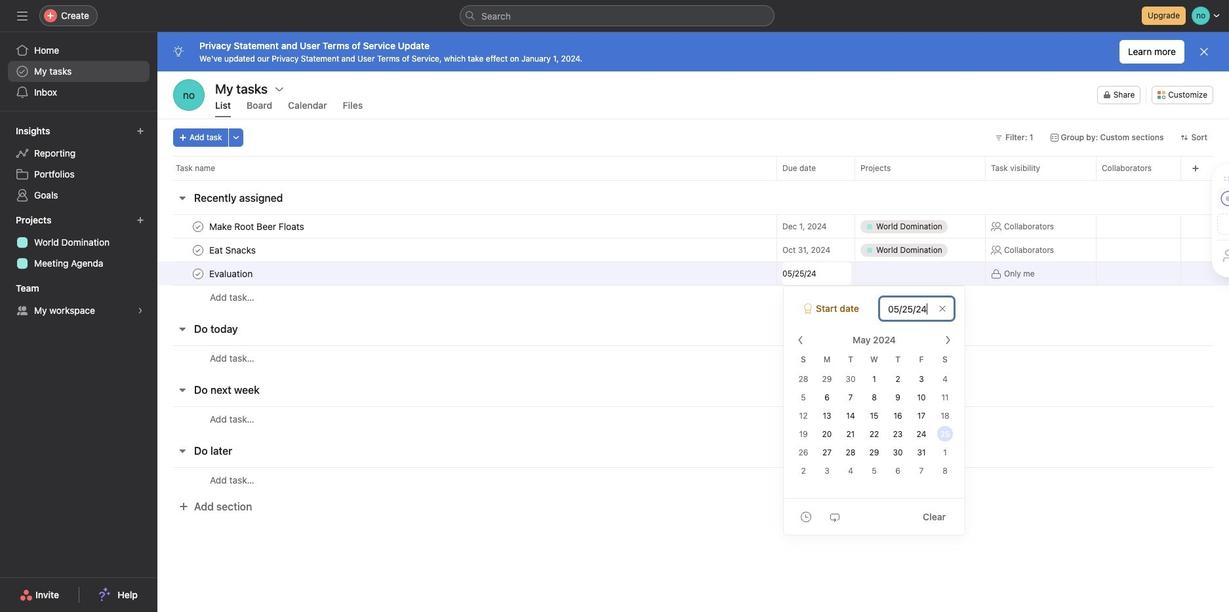 Task type: locate. For each thing, give the bounding box(es) containing it.
Due date text field
[[880, 297, 955, 321]]

collapse task list for this section image
[[177, 324, 188, 335], [177, 385, 188, 396], [177, 446, 188, 457]]

row
[[157, 156, 1230, 180], [173, 180, 1214, 181], [157, 215, 1230, 239], [157, 238, 1230, 262], [157, 262, 1230, 286], [157, 285, 1230, 310], [157, 346, 1230, 371], [157, 407, 1230, 432], [157, 468, 1230, 493]]

None text field
[[783, 262, 852, 285]]

1 vertical spatial collapse task list for this section image
[[177, 385, 188, 396]]

set to repeat image
[[830, 512, 841, 523]]

Search tasks, projects, and more text field
[[460, 5, 775, 26]]

1 vertical spatial task name text field
[[207, 267, 257, 281]]

task name text field for evaluation cell
[[207, 267, 257, 281]]

more actions image
[[232, 134, 240, 142]]

1 collapse task list for this section image from the top
[[177, 324, 188, 335]]

0 vertical spatial mark complete checkbox
[[190, 219, 206, 235]]

2 mark complete checkbox from the top
[[190, 266, 206, 282]]

task name text field up task name text field
[[207, 220, 308, 233]]

2 task name text field from the top
[[207, 267, 257, 281]]

see details, my workspace image
[[136, 307, 144, 315]]

mark complete checkbox for task name text box inside evaluation cell
[[190, 266, 206, 282]]

1 vertical spatial mark complete image
[[190, 242, 206, 258]]

Task name text field
[[207, 220, 308, 233], [207, 267, 257, 281]]

mark complete checkbox inside evaluation cell
[[190, 266, 206, 282]]

teams element
[[0, 277, 157, 324]]

1 task name text field from the top
[[207, 220, 308, 233]]

1 vertical spatial mark complete checkbox
[[190, 266, 206, 282]]

Mark complete checkbox
[[190, 219, 206, 235], [190, 266, 206, 282]]

2 mark complete image from the top
[[190, 242, 206, 258]]

3 mark complete image from the top
[[190, 266, 206, 282]]

clear due date image
[[939, 305, 947, 313]]

mark complete checkbox down mark complete option
[[190, 266, 206, 282]]

mark complete image down mark complete option
[[190, 266, 206, 282]]

collapse task list for this section image
[[177, 193, 188, 203]]

add time image
[[801, 512, 812, 523]]

0 vertical spatial collapse task list for this section image
[[177, 324, 188, 335]]

mark complete image left task name text field
[[190, 242, 206, 258]]

0 vertical spatial task name text field
[[207, 220, 308, 233]]

mark complete checkbox inside make root beer floats cell
[[190, 219, 206, 235]]

task name text field inside evaluation cell
[[207, 267, 257, 281]]

0 vertical spatial mark complete image
[[190, 219, 206, 235]]

insights element
[[0, 119, 157, 209]]

header recently assigned tree grid
[[157, 215, 1230, 310]]

Task name text field
[[207, 244, 260, 257]]

mark complete checkbox up mark complete option
[[190, 219, 206, 235]]

2 vertical spatial collapse task list for this section image
[[177, 446, 188, 457]]

1 mark complete image from the top
[[190, 219, 206, 235]]

1 mark complete checkbox from the top
[[190, 219, 206, 235]]

mark complete image
[[190, 219, 206, 235], [190, 242, 206, 258], [190, 266, 206, 282]]

task name text field inside make root beer floats cell
[[207, 220, 308, 233]]

new insights image
[[136, 127, 144, 135]]

banner
[[157, 32, 1230, 72]]

mark complete image inside make root beer floats cell
[[190, 219, 206, 235]]

2 vertical spatial mark complete image
[[190, 266, 206, 282]]

mark complete image for task name text field
[[190, 242, 206, 258]]

mark complete image inside evaluation cell
[[190, 266, 206, 282]]

view profile settings image
[[173, 79, 205, 111]]

column header
[[173, 156, 781, 180]]

hide sidebar image
[[17, 10, 28, 21]]

mark complete checkbox for task name text box within make root beer floats cell
[[190, 219, 206, 235]]

eat snacks cell
[[157, 238, 778, 262]]

mark complete image up mark complete option
[[190, 219, 206, 235]]

mark complete image inside eat snacks cell
[[190, 242, 206, 258]]

task name text field down task name text field
[[207, 267, 257, 281]]

new project or portfolio image
[[136, 217, 144, 224]]



Task type: vqa. For each thing, say whether or not it's contained in the screenshot.
Tab actions image
no



Task type: describe. For each thing, give the bounding box(es) containing it.
Mark complete checkbox
[[190, 242, 206, 258]]

previous month image
[[796, 335, 807, 346]]

task name text field for make root beer floats cell
[[207, 220, 308, 233]]

dismiss image
[[1200, 47, 1210, 57]]

add field image
[[1192, 165, 1200, 173]]

make root beer floats cell
[[157, 215, 778, 239]]

mark complete image for task name text box within make root beer floats cell
[[190, 219, 206, 235]]

evaluation cell
[[157, 262, 778, 286]]

2 collapse task list for this section image from the top
[[177, 385, 188, 396]]

global element
[[0, 32, 157, 111]]

mark complete image for task name text box inside evaluation cell
[[190, 266, 206, 282]]

next month image
[[943, 335, 954, 346]]

3 collapse task list for this section image from the top
[[177, 446, 188, 457]]

show options image
[[274, 84, 285, 94]]

projects element
[[0, 209, 157, 277]]



